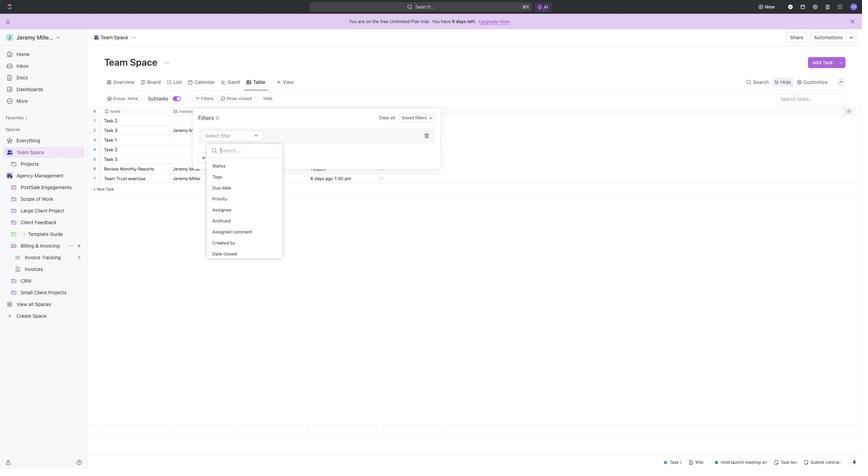Task type: describe. For each thing, give the bounding box(es) containing it.
clear all button
[[376, 114, 398, 122]]

agency management link
[[17, 171, 83, 182]]

1 inside the 1 2 3 4 5 6 7
[[94, 118, 96, 123]]

press space to select this row. row containing task 1
[[102, 135, 446, 146]]

jeremy miller for exercise
[[173, 176, 201, 182]]

task down task 2
[[104, 157, 114, 162]]

team inside sidebar navigation
[[17, 149, 29, 155]]

1 horizontal spatial 1
[[115, 137, 117, 143]]

jeremy miller cell for reports
[[171, 164, 239, 174]]

created
[[212, 240, 229, 246]]

upgrade now link
[[479, 18, 510, 24]]

Search tasks... text field
[[777, 94, 846, 104]]

1 you from the left
[[349, 19, 357, 24]]

date
[[222, 185, 231, 191]]

business time image
[[7, 174, 12, 178]]

press space to select this row. row containing review monthly reports
[[102, 164, 446, 175]]

space inside sidebar navigation
[[30, 149, 44, 155]]

user group image
[[94, 36, 99, 39]]

unlimited
[[390, 19, 410, 24]]

add filter
[[208, 155, 229, 161]]

docs link
[[3, 72, 85, 83]]

share
[[791, 34, 804, 40]]

task down task 1
[[104, 147, 114, 153]]

add task button
[[809, 57, 838, 68]]

list link
[[172, 77, 182, 87]]

0 vertical spatial team space
[[101, 34, 128, 40]]

table link
[[252, 77, 265, 87]]

progress
[[249, 138, 269, 143]]

miller for reports
[[189, 166, 201, 172]]

clear all
[[379, 115, 395, 121]]

press space to select this row. row containing 3
[[88, 135, 102, 145]]

team up overview 'link'
[[104, 56, 128, 68]]

comment
[[233, 229, 252, 235]]

clear
[[379, 115, 390, 121]]

task 2
[[104, 147, 117, 153]]

billing & invoicing
[[21, 243, 60, 249]]

days inside you are on the free unlimited plan trial. you have 9 days left. upgrade now
[[456, 19, 467, 24]]

6 inside cell
[[311, 176, 314, 182]]

due date
[[212, 185, 231, 191]]

new for new
[[766, 4, 776, 10]]

in progress
[[244, 138, 269, 143]]

management
[[34, 173, 64, 179]]

2 do from the top
[[250, 157, 256, 162]]

gantt
[[228, 79, 241, 85]]

1:30
[[335, 176, 344, 182]]

press space to select this row. row containing 5
[[88, 155, 102, 164]]

list
[[174, 79, 182, 85]]

team down 'review'
[[104, 176, 115, 182]]

set priority image for task 1
[[376, 136, 386, 146]]

show closed button
[[218, 95, 255, 103]]

show closed
[[227, 96, 252, 101]]

add for add task
[[813, 60, 822, 65]]

⌘k
[[523, 4, 530, 10]]

set priority element for review monthly reports
[[376, 165, 386, 175]]

trial.
[[421, 19, 431, 24]]

tomorrow cell
[[308, 126, 377, 135]]

plan
[[411, 19, 420, 24]]

docs
[[17, 75, 28, 81]]

by
[[230, 240, 235, 246]]

review monthly reports
[[104, 166, 154, 172]]

due
[[212, 185, 221, 191]]

0 vertical spatial 3
[[115, 128, 118, 133]]

home link
[[3, 49, 85, 60]]

trust
[[116, 176, 127, 182]]

2 to do cell from the top
[[239, 155, 308, 164]]

left.
[[468, 19, 477, 24]]

1 to do cell from the top
[[239, 126, 308, 135]]

home
[[17, 51, 30, 57]]

table
[[253, 79, 265, 85]]

row group containing 1 2 3 4 5 6 7
[[88, 116, 102, 196]]

1 vertical spatial team space link
[[17, 147, 83, 158]]

saved filters
[[402, 115, 427, 121]]

you are on the free unlimited plan trial. you have 9 days left. upgrade now
[[349, 18, 510, 24]]

sidebar navigation
[[0, 29, 88, 470]]

favorites
[[6, 115, 24, 121]]

dashboards
[[17, 86, 43, 92]]

6 days ago 1:30 pm
[[311, 176, 351, 182]]

task 3 for 1st to do cell from the bottom of the grid containing ‎task 2
[[104, 157, 118, 162]]

on
[[366, 19, 371, 24]]

invoicing
[[40, 243, 60, 249]]

team trust exercise
[[104, 176, 146, 182]]

#
[[93, 109, 96, 114]]

hide inside hide button
[[264, 96, 273, 101]]

select filter
[[206, 133, 231, 139]]

press space to select this row. row containing ‎task 2
[[102, 116, 446, 127]]

add for add filter
[[208, 155, 217, 161]]

task 1
[[104, 137, 117, 143]]

1 2 3 4 5 6 7
[[93, 118, 96, 181]]

saved
[[402, 115, 414, 121]]

ago
[[326, 176, 333, 182]]

7
[[94, 176, 96, 181]]

filters
[[201, 96, 214, 101]]

press space to select this row. row containing 6
[[88, 164, 102, 174]]

set priority image
[[376, 174, 386, 185]]

priority
[[212, 196, 227, 202]]

assigned comment
[[212, 229, 252, 235]]

inbox
[[17, 63, 29, 69]]

pm
[[345, 176, 351, 182]]

are
[[358, 19, 365, 24]]

share button
[[787, 32, 808, 43]]

filter for add filter
[[218, 155, 229, 161]]

set priority image for review monthly reports
[[376, 165, 386, 175]]

status
[[212, 163, 226, 168]]

closed for date closed
[[223, 251, 237, 257]]

add group button
[[236, 153, 274, 164]]

calendar link
[[193, 77, 215, 87]]

overview
[[113, 79, 135, 85]]

agency management
[[17, 173, 64, 179]]

add for add group
[[246, 155, 255, 161]]

team space inside sidebar navigation
[[17, 149, 44, 155]]

search button
[[745, 77, 772, 87]]

3 inside the 1 2 3 4 5 6 7
[[93, 138, 96, 142]]

in progress cell
[[239, 135, 308, 145]]

search
[[754, 79, 770, 85]]

free
[[381, 19, 389, 24]]

filter for select filter
[[221, 133, 231, 139]]

2 for 1
[[94, 128, 96, 133]]

saved filters button
[[400, 114, 435, 122]]

set priority element for ‎task 2
[[376, 116, 386, 127]]

9
[[452, 19, 455, 24]]

1 jeremy miller cell from the top
[[171, 126, 239, 135]]

subtasks button
[[145, 93, 173, 104]]

2 vertical spatial 3
[[115, 157, 118, 162]]

date
[[212, 251, 222, 257]]

set priority element for task 1
[[376, 136, 386, 146]]



Task type: locate. For each thing, give the bounding box(es) containing it.
3 jeremy from the top
[[173, 176, 188, 182]]

closed for show closed
[[239, 96, 252, 101]]

hide button
[[773, 77, 794, 87]]

5
[[94, 157, 96, 162]]

set priority element for team trust exercise
[[376, 174, 386, 185]]

miller left select
[[189, 128, 201, 133]]

0 horizontal spatial 1
[[94, 118, 96, 123]]

1 vertical spatial space
[[130, 56, 158, 68]]

2 down #
[[94, 128, 96, 133]]

1 vertical spatial days
[[315, 176, 324, 182]]

task 3 for 2nd to do cell from the bottom of the grid containing ‎task 2
[[104, 128, 118, 133]]

set priority element
[[376, 116, 386, 127], [376, 136, 386, 146], [376, 165, 386, 175], [376, 174, 386, 185]]

1
[[94, 118, 96, 123], [115, 137, 117, 143]]

assigned
[[212, 229, 232, 235]]

set priority image for ‎task 2
[[376, 116, 386, 127]]

1 vertical spatial 1
[[115, 137, 117, 143]]

1 vertical spatial task 3
[[104, 157, 118, 162]]

0 horizontal spatial 6
[[93, 167, 96, 171]]

0 vertical spatial to do
[[244, 128, 256, 133]]

0 vertical spatial 6
[[93, 167, 96, 171]]

group
[[256, 155, 269, 161]]

3 set priority image from the top
[[376, 165, 386, 175]]

tree
[[3, 135, 85, 322]]

to do cell down in progress cell
[[239, 155, 308, 164]]

date closed
[[212, 251, 237, 257]]

0 vertical spatial filter
[[221, 133, 231, 139]]

2 task 3 from the top
[[104, 157, 118, 162]]

1 vertical spatial to do
[[244, 157, 256, 162]]

days inside cell
[[315, 176, 324, 182]]

2 miller from the top
[[189, 166, 201, 172]]

to up in
[[244, 128, 249, 133]]

jeremy miller cell up due
[[171, 174, 239, 183]]

agency
[[17, 173, 33, 179]]

1 set priority image from the top
[[376, 116, 386, 127]]

team right user group icon
[[17, 149, 29, 155]]

2 for ‎task
[[115, 118, 117, 124]]

tree inside sidebar navigation
[[3, 135, 85, 322]]

0 horizontal spatial closed
[[223, 251, 237, 257]]

filter inside "dropdown button"
[[221, 133, 231, 139]]

6 down 5
[[93, 167, 96, 171]]

0 horizontal spatial new
[[97, 187, 105, 192]]

task up task 2
[[104, 137, 114, 143]]

show
[[227, 96, 238, 101]]

monthly
[[120, 166, 137, 172]]

to down search... text box
[[244, 157, 249, 162]]

0 vertical spatial hide
[[781, 79, 792, 85]]

days right the '9' at the right of page
[[456, 19, 467, 24]]

to do up in
[[244, 128, 256, 133]]

miller left tags at the left
[[189, 176, 201, 182]]

closed right the show
[[239, 96, 252, 101]]

miller
[[189, 128, 201, 133], [189, 166, 201, 172], [189, 176, 201, 182]]

1 vertical spatial hide
[[264, 96, 273, 101]]

&
[[35, 243, 39, 249]]

automations button
[[811, 32, 847, 43]]

1 vertical spatial 6
[[311, 176, 314, 182]]

now
[[500, 18, 510, 24]]

0 horizontal spatial you
[[349, 19, 357, 24]]

1 down #
[[94, 118, 96, 123]]

to
[[244, 128, 249, 133], [244, 157, 249, 162]]

press space to select this row. row containing 2
[[88, 126, 102, 135]]

jeremy miller left select
[[173, 128, 201, 133]]

grid containing ‎task 2
[[88, 107, 863, 438]]

add left group
[[246, 155, 255, 161]]

2 vertical spatial 2
[[115, 147, 117, 153]]

3 down ‎task 2 on the top left of page
[[115, 128, 118, 133]]

0 horizontal spatial space
[[30, 149, 44, 155]]

0 horizontal spatial team space link
[[17, 147, 83, 158]]

1 miller from the top
[[189, 128, 201, 133]]

hide right search
[[781, 79, 792, 85]]

2 vertical spatial jeremy
[[173, 176, 188, 182]]

0 vertical spatial 2
[[115, 118, 117, 124]]

0 vertical spatial to
[[244, 128, 249, 133]]

select
[[206, 133, 220, 139]]

favorites button
[[3, 114, 31, 122]]

2 to from the top
[[244, 157, 249, 162]]

task down ‎task
[[104, 128, 114, 133]]

filter
[[221, 133, 231, 139], [218, 155, 229, 161]]

review
[[104, 166, 119, 172]]

add filter button
[[198, 153, 233, 164]]

task 3 down ‎task 2 on the top left of page
[[104, 128, 118, 133]]

1 horizontal spatial new
[[766, 4, 776, 10]]

customize
[[804, 79, 828, 85]]

1 vertical spatial team space
[[104, 56, 160, 68]]

assignee
[[212, 207, 231, 213]]

jeremy miller cell
[[171, 126, 239, 135], [171, 164, 239, 174], [171, 174, 239, 183]]

new button
[[756, 1, 780, 12]]

1 horizontal spatial add
[[246, 155, 255, 161]]

2 vertical spatial team space
[[17, 149, 44, 155]]

4
[[93, 147, 96, 152]]

1 horizontal spatial days
[[456, 19, 467, 24]]

jeremy miller
[[173, 128, 201, 133], [173, 166, 201, 172], [173, 176, 201, 182]]

1 vertical spatial miller
[[189, 166, 201, 172]]

press space to select this row. row
[[88, 116, 102, 126], [102, 116, 446, 127], [88, 126, 102, 135], [102, 126, 446, 136], [88, 135, 102, 145], [102, 135, 446, 146], [88, 145, 102, 155], [102, 145, 446, 156], [88, 155, 102, 164], [102, 155, 446, 165], [88, 164, 102, 174], [102, 164, 446, 175], [88, 174, 102, 184], [102, 174, 446, 185], [102, 426, 446, 438]]

row group
[[88, 116, 102, 196], [102, 116, 446, 196], [845, 116, 863, 196], [845, 426, 863, 438]]

1 task 3 from the top
[[104, 128, 118, 133]]

do up the in progress
[[250, 128, 256, 133]]

jeremy miller cell up tags at the left
[[171, 164, 239, 174]]

Search... text field
[[221, 146, 278, 156]]

0 vertical spatial closed
[[239, 96, 252, 101]]

3 jeremy miller from the top
[[173, 176, 201, 182]]

miller for exercise
[[189, 176, 201, 182]]

days
[[456, 19, 467, 24], [315, 176, 324, 182]]

you left have
[[432, 19, 440, 24]]

filter up status at the left of page
[[218, 155, 229, 161]]

miller down add filter button
[[189, 166, 201, 172]]

1 do from the top
[[250, 128, 256, 133]]

1 set priority element from the top
[[376, 116, 386, 127]]

2 vertical spatial space
[[30, 149, 44, 155]]

hide button
[[261, 95, 276, 103]]

2 horizontal spatial space
[[130, 56, 158, 68]]

add group
[[246, 155, 269, 161]]

press space to select this row. row containing 1
[[88, 116, 102, 126]]

1 jeremy miller from the top
[[173, 128, 201, 133]]

6 inside the 1 2 3 4 5 6 7
[[93, 167, 96, 171]]

task inside add task button
[[823, 60, 834, 65]]

team space right user group icon
[[17, 149, 44, 155]]

jeremy for reports
[[173, 166, 188, 172]]

tree containing team space
[[3, 135, 85, 322]]

user group image
[[7, 151, 12, 155]]

0 vertical spatial task 3
[[104, 128, 118, 133]]

archived
[[212, 218, 231, 224]]

6 days ago 1:30 pm cell
[[308, 174, 377, 183]]

2 right ‎task
[[115, 118, 117, 124]]

1 jeremy from the top
[[173, 128, 188, 133]]

add up the customize
[[813, 60, 822, 65]]

jeremy
[[173, 128, 188, 133], [173, 166, 188, 172], [173, 176, 188, 182]]

filters button
[[193, 95, 217, 103]]

1 vertical spatial filter
[[218, 155, 229, 161]]

reports
[[138, 166, 154, 172]]

1 horizontal spatial closed
[[239, 96, 252, 101]]

2 vertical spatial miller
[[189, 176, 201, 182]]

0 vertical spatial miller
[[189, 128, 201, 133]]

1 vertical spatial 2
[[94, 128, 96, 133]]

task 3 down task 2
[[104, 157, 118, 162]]

1 vertical spatial 3
[[93, 138, 96, 142]]

do down search... text box
[[250, 157, 256, 162]]

to for 1st to do cell from the bottom of the grid containing ‎task 2
[[244, 157, 249, 162]]

1 horizontal spatial team space link
[[92, 33, 130, 42]]

filter right select
[[221, 133, 231, 139]]

1 vertical spatial closed
[[223, 251, 237, 257]]

1 vertical spatial do
[[250, 157, 256, 162]]

jeremy for exercise
[[173, 176, 188, 182]]

1 horizontal spatial you
[[432, 19, 440, 24]]

to do cell
[[239, 126, 308, 135], [239, 155, 308, 164]]

3 jeremy miller cell from the top
[[171, 174, 239, 183]]

team space link
[[92, 33, 130, 42], [17, 147, 83, 158]]

‎task 2
[[104, 118, 117, 124]]

2 down task 1
[[115, 147, 117, 153]]

new for new task
[[97, 187, 105, 192]]

0 vertical spatial do
[[250, 128, 256, 133]]

jeremy miller cell for exercise
[[171, 174, 239, 183]]

2 to do from the top
[[244, 157, 256, 162]]

3
[[115, 128, 118, 133], [93, 138, 96, 142], [115, 157, 118, 162]]

1 up task 2
[[115, 137, 117, 143]]

hide inside hide dropdown button
[[781, 79, 792, 85]]

row group containing ‎task 2
[[102, 116, 446, 196]]

cell
[[171, 116, 239, 125], [239, 116, 308, 125], [308, 116, 377, 125], [171, 135, 239, 145], [308, 135, 377, 145], [171, 145, 239, 154], [239, 145, 308, 154], [308, 145, 377, 154], [171, 155, 239, 164], [308, 155, 377, 164], [239, 164, 308, 174], [239, 174, 308, 183]]

jeremy miller for reports
[[173, 166, 201, 172]]

in
[[244, 138, 248, 143]]

row
[[102, 107, 446, 116]]

tags
[[212, 174, 222, 179]]

press space to select this row. row containing team trust exercise
[[102, 174, 446, 185]]

new inside button
[[766, 4, 776, 10]]

2 for task
[[115, 147, 117, 153]]

1 vertical spatial to
[[244, 157, 249, 162]]

tomorrow
[[311, 128, 331, 133]]

to for 2nd to do cell from the bottom of the grid containing ‎task 2
[[244, 128, 249, 133]]

task 3
[[104, 128, 118, 133], [104, 157, 118, 162]]

exercise
[[128, 176, 146, 182]]

add
[[813, 60, 822, 65], [208, 155, 217, 161], [246, 155, 255, 161]]

automations
[[815, 34, 844, 40]]

2 horizontal spatial add
[[813, 60, 822, 65]]

hide
[[781, 79, 792, 85], [264, 96, 273, 101]]

space up board link
[[130, 56, 158, 68]]

space up the "agency management"
[[30, 149, 44, 155]]

0 vertical spatial new
[[766, 4, 776, 10]]

closed inside button
[[239, 96, 252, 101]]

the
[[373, 19, 379, 24]]

6
[[93, 167, 96, 171], [311, 176, 314, 182]]

task
[[823, 60, 834, 65], [104, 128, 114, 133], [104, 137, 114, 143], [104, 147, 114, 153], [104, 157, 114, 162], [106, 187, 114, 192]]

0 vertical spatial to do cell
[[239, 126, 308, 135]]

1 vertical spatial to do cell
[[239, 155, 308, 164]]

3 up 'review'
[[115, 157, 118, 162]]

11/8/23
[[311, 166, 326, 172]]

3 miller from the top
[[189, 176, 201, 182]]

closed down by
[[223, 251, 237, 257]]

set priority image
[[376, 116, 386, 127], [376, 136, 386, 146], [376, 165, 386, 175]]

jeremy miller down add filter button
[[173, 166, 201, 172]]

press space to select this row. row containing task 2
[[102, 145, 446, 156]]

2 jeremy miller from the top
[[173, 166, 201, 172]]

filters
[[416, 115, 427, 121]]

upgrade
[[479, 18, 499, 24]]

do
[[250, 128, 256, 133], [250, 157, 256, 162]]

to do down search... text box
[[244, 157, 256, 162]]

0 vertical spatial days
[[456, 19, 467, 24]]

0 horizontal spatial days
[[315, 176, 324, 182]]

you left are
[[349, 19, 357, 24]]

calendar
[[195, 79, 215, 85]]

2 you from the left
[[432, 19, 440, 24]]

2 jeremy miller cell from the top
[[171, 164, 239, 174]]

2 jeremy from the top
[[173, 166, 188, 172]]

team
[[101, 34, 113, 40], [104, 56, 128, 68], [17, 149, 29, 155], [104, 176, 115, 182]]

2 set priority image from the top
[[376, 136, 386, 146]]

0 horizontal spatial add
[[208, 155, 217, 161]]

team space up overview
[[104, 56, 160, 68]]

1 horizontal spatial 6
[[311, 176, 314, 182]]

select filter button
[[201, 131, 264, 142]]

jeremy miller left tags at the left
[[173, 176, 201, 182]]

new task
[[97, 187, 114, 192]]

press space to select this row. row containing 4
[[88, 145, 102, 155]]

task up the customize
[[823, 60, 834, 65]]

search...
[[416, 4, 435, 10]]

‎task
[[104, 118, 114, 124]]

overview link
[[112, 77, 135, 87]]

billing
[[21, 243, 34, 249]]

0 horizontal spatial hide
[[264, 96, 273, 101]]

team space right user group image
[[101, 34, 128, 40]]

1 vertical spatial jeremy miller
[[173, 166, 201, 172]]

1 to do from the top
[[244, 128, 256, 133]]

6 down 11/8/23
[[311, 176, 314, 182]]

1 horizontal spatial hide
[[781, 79, 792, 85]]

4 set priority element from the top
[[376, 174, 386, 185]]

0 vertical spatial 1
[[94, 118, 96, 123]]

3 up 4 in the top left of the page
[[93, 138, 96, 142]]

add task
[[813, 60, 834, 65]]

board link
[[146, 77, 161, 87]]

1 vertical spatial new
[[97, 187, 105, 192]]

11/8/23 cell
[[308, 164, 377, 174]]

0 vertical spatial space
[[114, 34, 128, 40]]

0 vertical spatial set priority image
[[376, 116, 386, 127]]

1 horizontal spatial space
[[114, 34, 128, 40]]

hide down 'table'
[[264, 96, 273, 101]]

1 to from the top
[[244, 128, 249, 133]]

0 vertical spatial team space link
[[92, 33, 130, 42]]

1 vertical spatial jeremy miller cell
[[171, 164, 239, 174]]

2 vertical spatial jeremy miller cell
[[171, 174, 239, 183]]

press space to select this row. row containing 7
[[88, 174, 102, 184]]

filter inside button
[[218, 155, 229, 161]]

task down team trust exercise
[[106, 187, 114, 192]]

add up status at the left of page
[[208, 155, 217, 161]]

space right user group image
[[114, 34, 128, 40]]

2 vertical spatial jeremy miller
[[173, 176, 201, 182]]

3 set priority element from the top
[[376, 165, 386, 175]]

jeremy miller cell up add filter button
[[171, 126, 239, 135]]

1 vertical spatial jeremy
[[173, 166, 188, 172]]

0 vertical spatial jeremy
[[173, 128, 188, 133]]

inbox link
[[3, 61, 85, 72]]

days down 11/8/23
[[315, 176, 324, 182]]

0 vertical spatial jeremy miller
[[173, 128, 201, 133]]

1 vertical spatial set priority image
[[376, 136, 386, 146]]

2 set priority element from the top
[[376, 136, 386, 146]]

team right user group image
[[101, 34, 113, 40]]

subtasks
[[148, 96, 169, 102]]

2 inside the 1 2 3 4 5 6 7
[[94, 128, 96, 133]]

grid
[[88, 107, 863, 438]]

0 vertical spatial jeremy miller cell
[[171, 126, 239, 135]]

2 vertical spatial set priority image
[[376, 165, 386, 175]]

to do cell up in progress cell
[[239, 126, 308, 135]]

gantt link
[[226, 77, 241, 87]]



Task type: vqa. For each thing, say whether or not it's contained in the screenshot.
DIALOG
no



